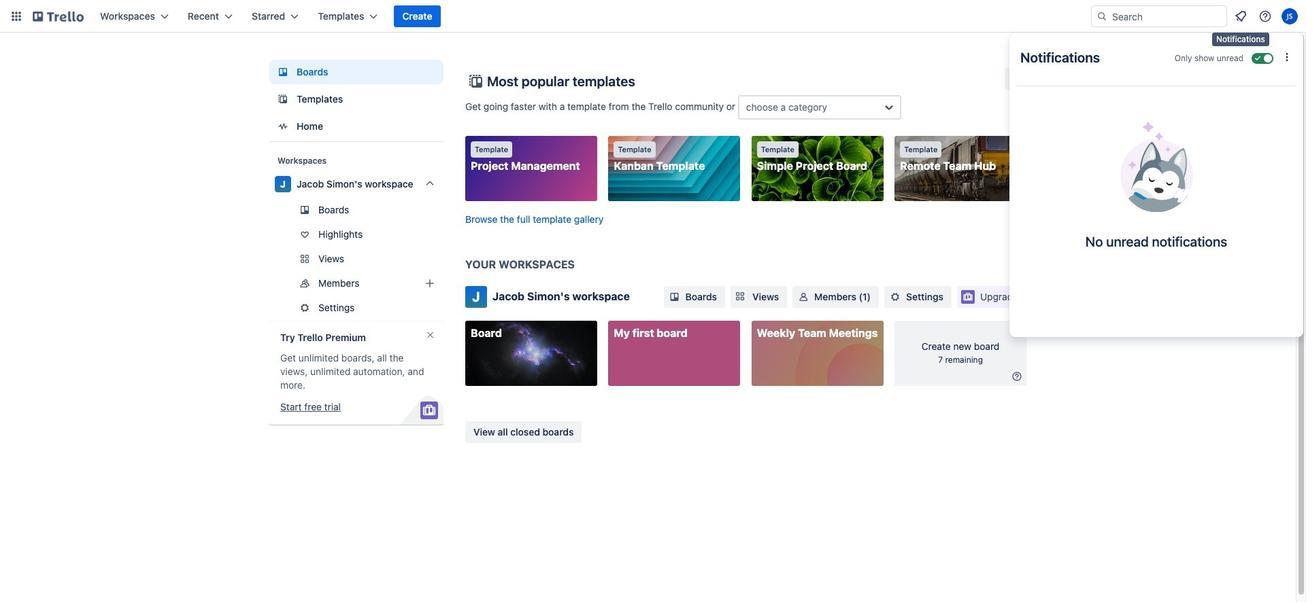 Task type: describe. For each thing, give the bounding box(es) containing it.
add image
[[422, 276, 438, 292]]

forward image
[[441, 300, 457, 316]]

board image
[[275, 64, 291, 80]]

search image
[[1097, 11, 1108, 22]]

Search field
[[1108, 7, 1227, 26]]

primary element
[[0, 0, 1307, 33]]

back to home image
[[33, 5, 84, 27]]

jacob simon (jacobsimon16) image
[[1282, 8, 1298, 24]]

taco image
[[1120, 122, 1193, 212]]

template board image
[[275, 91, 291, 108]]

home image
[[275, 118, 291, 135]]

forward image
[[441, 276, 457, 292]]



Task type: vqa. For each thing, say whether or not it's contained in the screenshot.
STAR OR UNSTAR BOARD 'Icon' at the top left of page
no



Task type: locate. For each thing, give the bounding box(es) containing it.
tooltip
[[1213, 33, 1270, 46]]

0 notifications image
[[1233, 8, 1249, 24]]

open information menu image
[[1259, 10, 1272, 23]]

sm image
[[668, 290, 682, 304], [797, 290, 811, 304], [889, 290, 902, 304], [1011, 370, 1024, 383]]



